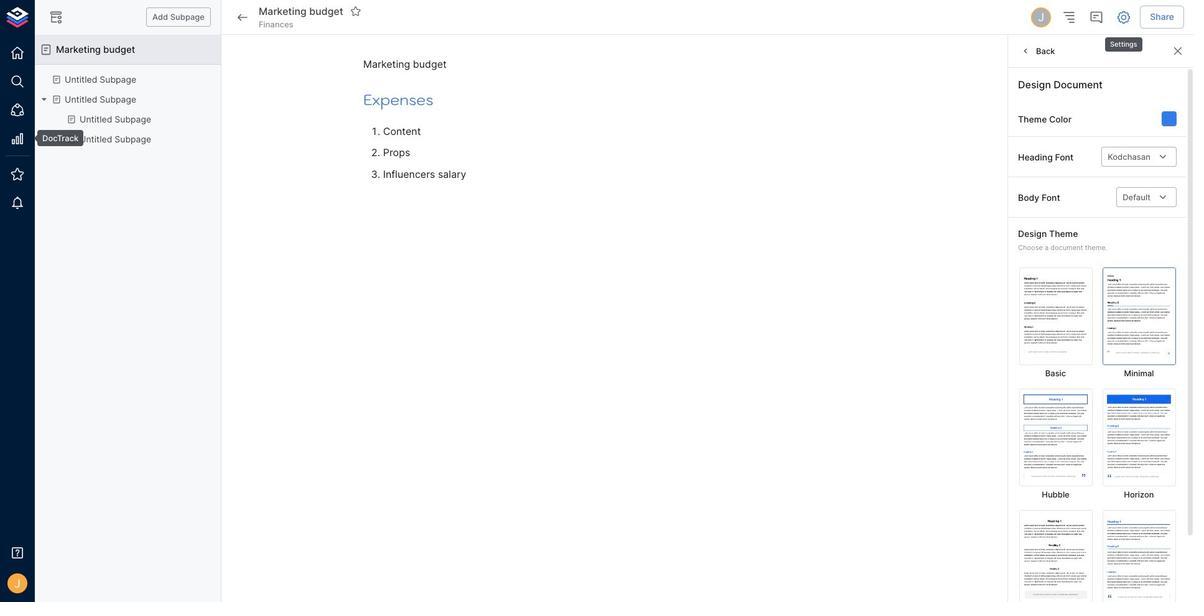 Task type: describe. For each thing, give the bounding box(es) containing it.
go back image
[[235, 10, 250, 25]]



Task type: vqa. For each thing, say whether or not it's contained in the screenshot.
Table of Contents image
yes



Task type: locate. For each thing, give the bounding box(es) containing it.
settings image
[[1117, 10, 1132, 25]]

hide wiki image
[[49, 10, 63, 25]]

0 horizontal spatial tooltip
[[29, 130, 84, 146]]

comments image
[[1090, 10, 1105, 25]]

0 vertical spatial tooltip
[[1105, 29, 1144, 53]]

table of contents image
[[1062, 10, 1077, 25]]

favorite image
[[350, 6, 362, 17]]

1 vertical spatial tooltip
[[29, 130, 84, 146]]

tooltip
[[1105, 29, 1144, 53], [29, 130, 84, 146]]

1 horizontal spatial tooltip
[[1105, 29, 1144, 53]]



